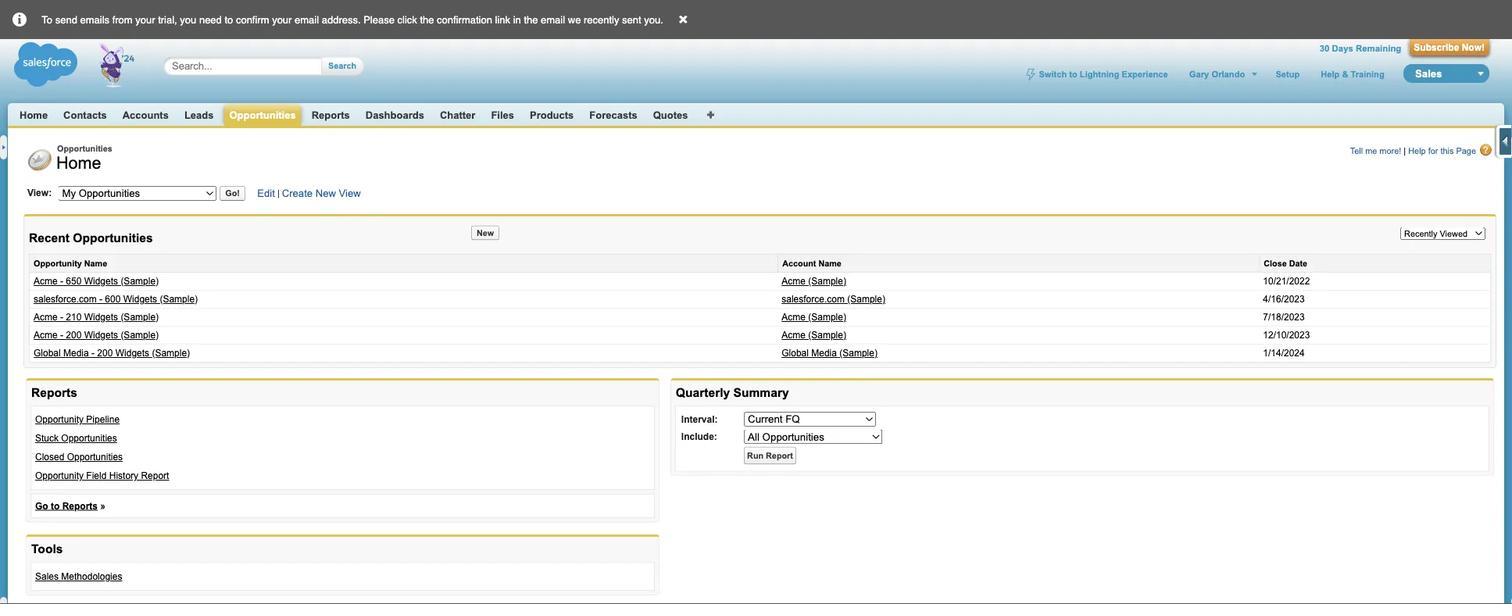Task type: vqa. For each thing, say whether or not it's contained in the screenshot.
the Acme (Sample) link to the middle
yes



Task type: describe. For each thing, give the bounding box(es) containing it.
name for account name
[[819, 259, 842, 268]]

you.
[[644, 14, 663, 25]]

media for -
[[63, 348, 89, 358]]

2 email from the left
[[541, 14, 565, 25]]

4/16/2023
[[1263, 294, 1305, 304]]

Search... text field
[[172, 60, 306, 72]]

go
[[35, 501, 48, 511]]

switch to lightning experience
[[1039, 69, 1168, 79]]

acme - 210 widgets (sample) link
[[34, 312, 159, 322]]

0 vertical spatial reports
[[312, 109, 350, 121]]

salesforce.com image
[[10, 39, 147, 90]]

home inside opportunities home
[[56, 154, 101, 172]]

quotes link
[[653, 109, 688, 121]]

files link
[[491, 109, 514, 121]]

salesforce.com (sample)
[[782, 294, 885, 304]]

reports link
[[312, 109, 350, 121]]

create new view link
[[282, 187, 361, 199]]

global media - 200 widgets (sample)
[[34, 348, 190, 358]]

- for 650
[[60, 276, 63, 286]]

salesforce.com for salesforce.com - 600 widgets (sample)
[[34, 294, 97, 304]]

opportunities home
[[56, 144, 112, 172]]

me
[[1365, 146, 1377, 156]]

leads link
[[184, 109, 214, 121]]

recent opportunities
[[29, 231, 153, 245]]

acme - 210 widgets (sample)
[[34, 312, 159, 322]]

acme - 200 widgets (sample) link
[[34, 330, 159, 340]]

600
[[105, 294, 121, 304]]

210
[[66, 312, 82, 322]]

opportunity for opportunity field history report
[[35, 470, 84, 481]]

acme left 650
[[34, 276, 58, 286]]

help for this page link
[[1408, 144, 1493, 156]]

acme (sample) for 7/18/2023
[[782, 312, 846, 322]]

contacts
[[63, 109, 107, 121]]

acme up global media (sample)
[[782, 330, 806, 340]]

history
[[109, 470, 138, 481]]

recent
[[29, 231, 70, 245]]

help for this page
[[1408, 146, 1476, 156]]

global for global media (sample)
[[782, 348, 809, 358]]

tools
[[31, 543, 63, 556]]

closed opportunities
[[35, 452, 123, 462]]

confirm
[[236, 14, 269, 25]]

quarterly
[[676, 386, 730, 400]]

acme (sample) for 10/21/2022
[[782, 276, 846, 286]]

to for go to reports »
[[51, 501, 60, 511]]

opportunity pipeline
[[35, 414, 120, 425]]

more!
[[1380, 146, 1401, 156]]

close
[[1264, 259, 1287, 268]]

- down acme - 200 widgets (sample)
[[91, 348, 95, 358]]

opportunity field history report
[[35, 470, 169, 481]]

gary
[[1189, 69, 1209, 79]]

need
[[199, 14, 222, 25]]

1 email from the left
[[295, 14, 319, 25]]

12/10/2023
[[1263, 330, 1310, 340]]

confirmation
[[437, 14, 492, 25]]

files
[[491, 109, 514, 121]]

sent
[[622, 14, 641, 25]]

for
[[1428, 146, 1438, 156]]

salesforce.com - 600 widgets (sample)
[[34, 294, 198, 304]]

lightning
[[1080, 69, 1119, 79]]

report
[[141, 470, 169, 481]]

new
[[316, 187, 336, 199]]

opportunities inside opportunities home
[[57, 144, 112, 154]]

widgets for 210
[[84, 312, 118, 322]]

»
[[100, 501, 106, 511]]

close date
[[1264, 259, 1308, 268]]

all tabs image
[[707, 109, 716, 118]]

experience
[[1122, 69, 1168, 79]]

chatter link
[[440, 109, 475, 121]]

to
[[42, 14, 52, 25]]

global media (sample) link
[[782, 348, 878, 358]]

acme down salesforce.com (sample) link
[[782, 312, 806, 322]]

2 vertical spatial reports
[[62, 501, 98, 511]]

tell
[[1350, 146, 1363, 156]]

acme (sample) for 12/10/2023
[[782, 330, 846, 340]]

closed
[[35, 452, 64, 462]]

methodologies
[[61, 571, 122, 582]]

| inside edit | create new view
[[277, 188, 280, 198]]

switch to lightning experience link
[[1024, 68, 1170, 81]]

acme (sample) link for 12/10/2023
[[782, 330, 846, 340]]

opportunity pipeline link
[[35, 414, 120, 425]]

send
[[55, 14, 77, 25]]

opportunity field history report link
[[35, 470, 169, 481]]

go to reports »
[[35, 501, 106, 511]]

salesforce.com - 600 widgets (sample) link
[[34, 294, 198, 304]]

- for 210
[[60, 312, 63, 322]]

gary orlando
[[1189, 69, 1245, 79]]

1/14/2024
[[1263, 348, 1305, 358]]

0 horizontal spatial home
[[20, 109, 48, 121]]

please
[[364, 14, 395, 25]]

opportunities for recent opportunities
[[73, 231, 153, 245]]

switch
[[1039, 69, 1067, 79]]

widgets for 200
[[84, 330, 118, 340]]

help & training
[[1321, 69, 1385, 79]]

setup
[[1276, 69, 1300, 79]]

stuck opportunities
[[35, 433, 117, 444]]

acme (sample) link for 10/21/2022
[[782, 276, 846, 286]]

days
[[1332, 43, 1353, 53]]

address.
[[322, 14, 361, 25]]

1 horizontal spatial |
[[1404, 146, 1406, 156]]

global media - 200 widgets (sample) link
[[34, 348, 190, 358]]

accounts link
[[122, 109, 169, 121]]

edit | create new view
[[257, 187, 361, 199]]

go to reports link
[[35, 501, 98, 511]]

opportunity for opportunity name
[[34, 259, 82, 268]]

include:
[[681, 431, 717, 442]]

from
[[112, 14, 133, 25]]

training
[[1351, 69, 1385, 79]]

acme left 210 at the left bottom of the page
[[34, 312, 58, 322]]

view:
[[27, 187, 52, 198]]



Task type: locate. For each thing, give the bounding box(es) containing it.
opportunity name
[[34, 259, 107, 268]]

trial,
[[158, 14, 177, 25]]

1 vertical spatial acme (sample) link
[[782, 312, 846, 322]]

acme (sample) down salesforce.com (sample) link
[[782, 312, 846, 322]]

200 down 210 at the left bottom of the page
[[66, 330, 82, 340]]

0 vertical spatial acme (sample)
[[782, 276, 846, 286]]

home
[[20, 109, 48, 121], [56, 154, 101, 172]]

sales methodologies
[[35, 571, 122, 582]]

to for switch to lightning experience
[[1069, 69, 1078, 79]]

10/21/2022
[[1263, 276, 1310, 286]]

opportunities for stuck opportunities
[[61, 433, 117, 444]]

to right go
[[51, 501, 60, 511]]

(sample)
[[121, 276, 159, 286], [808, 276, 846, 286], [160, 294, 198, 304], [847, 294, 885, 304], [121, 312, 159, 322], [808, 312, 846, 322], [121, 330, 159, 340], [808, 330, 846, 340], [152, 348, 190, 358], [840, 348, 878, 358]]

1 horizontal spatial media
[[811, 348, 837, 358]]

salesforce.com for salesforce.com (sample)
[[782, 294, 845, 304]]

quarterly summary
[[676, 386, 789, 400]]

2 the from the left
[[524, 14, 538, 25]]

acme (sample) link down salesforce.com (sample) link
[[782, 312, 846, 322]]

remaining
[[1356, 43, 1402, 53]]

2 acme (sample) from the top
[[782, 312, 846, 322]]

1 vertical spatial 200
[[97, 348, 113, 358]]

1 horizontal spatial salesforce.com
[[782, 294, 845, 304]]

opportunities up acme - 650 widgets (sample)
[[73, 231, 153, 245]]

widgets
[[84, 276, 118, 286], [123, 294, 157, 304], [84, 312, 118, 322], [84, 330, 118, 340], [115, 348, 149, 358]]

stuck opportunities link
[[35, 433, 117, 444]]

contacts link
[[63, 109, 107, 121]]

7/18/2023
[[1263, 312, 1305, 322]]

close image
[[666, 2, 701, 25]]

0 horizontal spatial 200
[[66, 330, 82, 340]]

opportunity down the closed
[[35, 470, 84, 481]]

acme - 650 widgets (sample) link
[[34, 276, 159, 286]]

to send emails from your trial, you need to confirm your email address. please click the confirmation link in the email we recently sent you.
[[42, 14, 663, 25]]

media for (sample)
[[811, 348, 837, 358]]

leads
[[184, 109, 214, 121]]

30 days remaining link
[[1320, 43, 1402, 53]]

0 horizontal spatial to
[[51, 501, 60, 511]]

1 vertical spatial sales
[[35, 571, 59, 582]]

salesforce.com down account name
[[782, 294, 845, 304]]

1 global from the left
[[34, 348, 61, 358]]

0 horizontal spatial name
[[84, 259, 107, 268]]

0 horizontal spatial email
[[295, 14, 319, 25]]

name up acme - 650 widgets (sample) link
[[84, 259, 107, 268]]

help for help for this page
[[1408, 146, 1426, 156]]

help left for
[[1408, 146, 1426, 156]]

accounts
[[122, 109, 169, 121]]

account name
[[782, 259, 842, 268]]

orlando
[[1212, 69, 1245, 79]]

1 vertical spatial to
[[1069, 69, 1078, 79]]

help
[[1321, 69, 1340, 79], [1408, 146, 1426, 156]]

help for help & training
[[1321, 69, 1340, 79]]

200 down acme - 200 widgets (sample)
[[97, 348, 113, 358]]

acme - 200 widgets (sample)
[[34, 330, 159, 340]]

1 vertical spatial |
[[277, 188, 280, 198]]

0 horizontal spatial your
[[135, 14, 155, 25]]

home up opportunity image
[[20, 109, 48, 121]]

1 vertical spatial reports
[[31, 386, 77, 400]]

opportunities for closed opportunities
[[67, 452, 123, 462]]

2 vertical spatial acme (sample)
[[782, 330, 846, 340]]

click
[[397, 14, 417, 25]]

opportunity up 650
[[34, 259, 82, 268]]

acme (sample) up global media (sample)
[[782, 330, 846, 340]]

1 horizontal spatial sales
[[1415, 68, 1442, 79]]

global up summary
[[782, 348, 809, 358]]

0 vertical spatial 200
[[66, 330, 82, 340]]

closed opportunities link
[[35, 452, 123, 462]]

name
[[84, 259, 107, 268], [819, 259, 842, 268]]

widgets up '600'
[[84, 276, 118, 286]]

2 vertical spatial opportunity
[[35, 470, 84, 481]]

widgets for 600
[[123, 294, 157, 304]]

2 vertical spatial to
[[51, 501, 60, 511]]

2 your from the left
[[272, 14, 292, 25]]

1 horizontal spatial home
[[56, 154, 101, 172]]

stuck
[[35, 433, 59, 444]]

3 acme (sample) link from the top
[[782, 330, 846, 340]]

opportunities down 'search...' text box
[[229, 109, 296, 121]]

0 horizontal spatial global
[[34, 348, 61, 358]]

we
[[568, 14, 581, 25]]

summary
[[733, 386, 789, 400]]

1 salesforce.com from the left
[[34, 294, 97, 304]]

&
[[1342, 69, 1348, 79]]

0 horizontal spatial |
[[277, 188, 280, 198]]

opportunities up field
[[67, 452, 123, 462]]

email left the we
[[541, 14, 565, 25]]

edit
[[257, 187, 275, 199]]

date
[[1289, 259, 1308, 268]]

1 the from the left
[[420, 14, 434, 25]]

None button
[[1409, 39, 1490, 55], [322, 57, 356, 75], [220, 186, 245, 201], [471, 225, 499, 240], [1409, 39, 1490, 55], [322, 57, 356, 75], [220, 186, 245, 201], [471, 225, 499, 240]]

account
[[782, 259, 816, 268]]

setup link
[[1274, 69, 1301, 79]]

opportunities up closed opportunities
[[61, 433, 117, 444]]

widgets down acme - 200 widgets (sample)
[[115, 348, 149, 358]]

widgets up acme - 200 widgets (sample)
[[84, 312, 118, 322]]

expand quick access menu image
[[1500, 134, 1512, 149]]

0 vertical spatial opportunity
[[34, 259, 82, 268]]

the right in
[[524, 14, 538, 25]]

global down acme - 200 widgets (sample)
[[34, 348, 61, 358]]

to right switch
[[1069, 69, 1078, 79]]

name right account
[[819, 259, 842, 268]]

1 acme (sample) link from the top
[[782, 276, 846, 286]]

opportunities down contacts 'link'
[[57, 144, 112, 154]]

widgets for 650
[[84, 276, 118, 286]]

view
[[339, 187, 361, 199]]

1 horizontal spatial help
[[1408, 146, 1426, 156]]

your right confirm
[[272, 14, 292, 25]]

sales right training
[[1415, 68, 1442, 79]]

edit link
[[257, 187, 275, 199]]

widgets right '600'
[[123, 294, 157, 304]]

acme (sample) link up global media (sample)
[[782, 330, 846, 340]]

acme (sample) down account name
[[782, 276, 846, 286]]

1 vertical spatial opportunity
[[35, 414, 84, 425]]

opportunity image
[[27, 148, 52, 173]]

200
[[66, 330, 82, 340], [97, 348, 113, 358]]

1 your from the left
[[135, 14, 155, 25]]

acme - 650 widgets (sample)
[[34, 276, 159, 286]]

2 horizontal spatial to
[[1069, 69, 1078, 79]]

to
[[225, 14, 233, 25], [1069, 69, 1078, 79], [51, 501, 60, 511]]

- left '600'
[[99, 294, 102, 304]]

30
[[1320, 43, 1330, 53]]

0 vertical spatial help
[[1321, 69, 1340, 79]]

sales for sales
[[1415, 68, 1442, 79]]

recently
[[584, 14, 619, 25]]

your
[[135, 14, 155, 25], [272, 14, 292, 25]]

0 horizontal spatial salesforce.com
[[34, 294, 97, 304]]

1 horizontal spatial email
[[541, 14, 565, 25]]

0 horizontal spatial sales
[[35, 571, 59, 582]]

link
[[495, 14, 510, 25]]

create
[[282, 187, 313, 199]]

quotes
[[653, 109, 688, 121]]

page
[[1456, 146, 1476, 156]]

- left 210 at the left bottom of the page
[[60, 312, 63, 322]]

opportunities link
[[229, 109, 296, 122]]

dashboards
[[366, 109, 424, 121]]

1 name from the left
[[84, 259, 107, 268]]

| right more!
[[1404, 146, 1406, 156]]

0 vertical spatial acme (sample) link
[[782, 276, 846, 286]]

tell me more! |
[[1350, 146, 1408, 156]]

1 horizontal spatial global
[[782, 348, 809, 358]]

- down acme - 210 widgets (sample)
[[60, 330, 63, 340]]

2 acme (sample) link from the top
[[782, 312, 846, 322]]

0 vertical spatial to
[[225, 14, 233, 25]]

1 horizontal spatial name
[[819, 259, 842, 268]]

reports left »
[[62, 501, 98, 511]]

1 acme (sample) from the top
[[782, 276, 846, 286]]

650
[[66, 276, 82, 286]]

acme (sample) link for 7/18/2023
[[782, 312, 846, 322]]

|
[[1404, 146, 1406, 156], [277, 188, 280, 198]]

| right edit link
[[277, 188, 280, 198]]

0 vertical spatial sales
[[1415, 68, 1442, 79]]

widgets down the acme - 210 widgets (sample) link
[[84, 330, 118, 340]]

2 name from the left
[[819, 259, 842, 268]]

reports up opportunity pipeline
[[31, 386, 77, 400]]

sales for sales methodologies
[[35, 571, 59, 582]]

field
[[86, 470, 107, 481]]

media down acme - 200 widgets (sample)
[[63, 348, 89, 358]]

1 horizontal spatial your
[[272, 14, 292, 25]]

email
[[295, 14, 319, 25], [541, 14, 565, 25]]

0 vertical spatial home
[[20, 109, 48, 121]]

the right click
[[420, 14, 434, 25]]

email left address.
[[295, 14, 319, 25]]

1 horizontal spatial 200
[[97, 348, 113, 358]]

forecasts
[[590, 109, 637, 121]]

2 global from the left
[[782, 348, 809, 358]]

1 horizontal spatial to
[[225, 14, 233, 25]]

opportunity for opportunity pipeline
[[35, 414, 84, 425]]

1 vertical spatial help
[[1408, 146, 1426, 156]]

opportunities
[[229, 109, 296, 121], [57, 144, 112, 154], [73, 231, 153, 245], [61, 433, 117, 444], [67, 452, 123, 462]]

media down salesforce.com (sample)
[[811, 348, 837, 358]]

info image
[[0, 0, 39, 27]]

acme (sample) link
[[782, 276, 846, 286], [782, 312, 846, 322], [782, 330, 846, 340]]

help & training link
[[1319, 69, 1386, 79]]

1 vertical spatial home
[[56, 154, 101, 172]]

salesforce.com down 650
[[34, 294, 97, 304]]

sales methodologies link
[[35, 571, 122, 582]]

3 acme (sample) from the top
[[782, 330, 846, 340]]

your left trial,
[[135, 14, 155, 25]]

global
[[34, 348, 61, 358], [782, 348, 809, 358]]

reports
[[312, 109, 350, 121], [31, 386, 77, 400], [62, 501, 98, 511]]

- for 600
[[99, 294, 102, 304]]

products
[[530, 109, 574, 121]]

0 vertical spatial |
[[1404, 146, 1406, 156]]

in
[[513, 14, 521, 25]]

tell me more! link
[[1350, 146, 1401, 156]]

sales down tools
[[35, 571, 59, 582]]

media
[[63, 348, 89, 358], [811, 348, 837, 358]]

- left 650
[[60, 276, 63, 286]]

- for 200
[[60, 330, 63, 340]]

0 horizontal spatial the
[[420, 14, 434, 25]]

global for global media - 200 widgets (sample)
[[34, 348, 61, 358]]

acme down acme - 210 widgets (sample)
[[34, 330, 58, 340]]

acme down account
[[782, 276, 806, 286]]

2 vertical spatial acme (sample) link
[[782, 330, 846, 340]]

2 salesforce.com from the left
[[782, 294, 845, 304]]

home right opportunity image
[[56, 154, 101, 172]]

acme (sample) link down account name
[[782, 276, 846, 286]]

0 horizontal spatial help
[[1321, 69, 1340, 79]]

1 media from the left
[[63, 348, 89, 358]]

salesforce.com
[[34, 294, 97, 304], [782, 294, 845, 304]]

help left &
[[1321, 69, 1340, 79]]

global media (sample)
[[782, 348, 878, 358]]

2 media from the left
[[811, 348, 837, 358]]

sales
[[1415, 68, 1442, 79], [35, 571, 59, 582]]

1 horizontal spatial the
[[524, 14, 538, 25]]

None submit
[[744, 447, 796, 465]]

0 horizontal spatial media
[[63, 348, 89, 358]]

forecasts link
[[590, 109, 637, 121]]

products link
[[530, 109, 574, 121]]

1 vertical spatial acme (sample)
[[782, 312, 846, 322]]

to right need
[[225, 14, 233, 25]]

name for opportunity name
[[84, 259, 107, 268]]

opportunity up stuck
[[35, 414, 84, 425]]

reports left dashboards
[[312, 109, 350, 121]]



